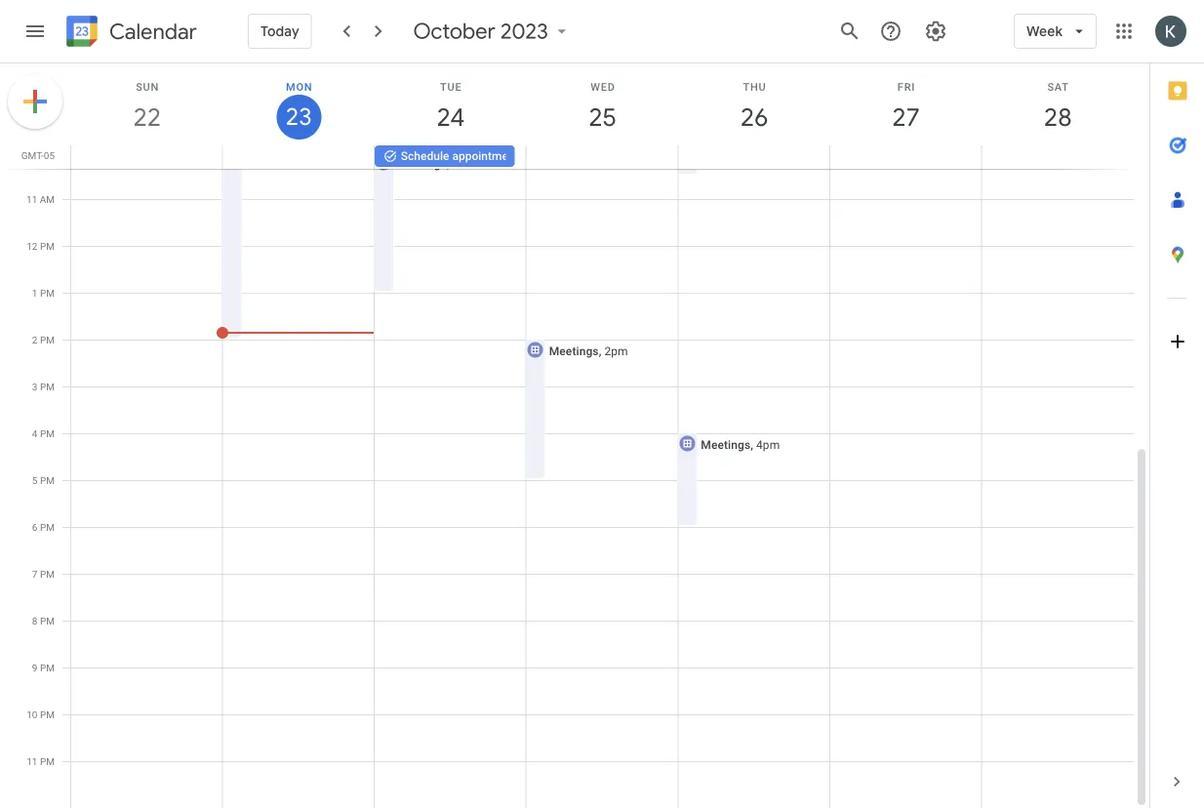 Task type: vqa. For each thing, say whether or not it's contained in the screenshot.
11 PM PM
yes



Task type: describe. For each thing, give the bounding box(es) containing it.
5 pm
[[32, 474, 55, 486]]

4
[[32, 428, 38, 439]]

10am
[[453, 157, 483, 170]]

pm for 12 pm
[[40, 240, 55, 252]]

11 am
[[26, 193, 55, 205]]

pm for 8 pm
[[40, 615, 55, 627]]

am
[[40, 193, 55, 205]]

mon 23
[[284, 81, 313, 132]]

fri
[[898, 81, 916, 93]]

thu
[[743, 81, 767, 93]]

1 pm
[[32, 287, 55, 299]]

8
[[32, 615, 38, 627]]

28 link
[[1036, 95, 1081, 140]]

22
[[132, 101, 160, 133]]

schedule
[[401, 149, 449, 163]]

pm for 2 pm
[[40, 334, 55, 346]]

schedule appointment button
[[375, 145, 519, 167]]

9 pm
[[32, 662, 55, 673]]

5
[[32, 474, 38, 486]]

pm for 11 pm
[[40, 755, 55, 767]]

3
[[32, 381, 38, 392]]

6
[[32, 521, 38, 533]]

2pm
[[605, 344, 628, 358]]

25 link
[[580, 95, 625, 140]]

meetings for meetings , 2pm
[[549, 344, 599, 358]]

26
[[739, 101, 767, 133]]

sun
[[136, 81, 159, 93]]

pm for 7 pm
[[40, 568, 55, 580]]

pm for 3 pm
[[40, 381, 55, 392]]

meetings for meetings , 10am
[[397, 157, 447, 170]]

9
[[32, 662, 38, 673]]

meetings , 2pm
[[549, 344, 628, 358]]

gmt-
[[21, 149, 44, 161]]

week
[[1027, 22, 1063, 40]]

22 link
[[125, 95, 170, 140]]

mon
[[286, 81, 313, 93]]

thu 26
[[739, 81, 767, 133]]

pm for 1 pm
[[40, 287, 55, 299]]

sun 22
[[132, 81, 160, 133]]

calendar heading
[[105, 18, 197, 45]]

10
[[27, 709, 38, 720]]

wed 25
[[587, 81, 616, 133]]

12
[[27, 240, 38, 252]]

october 2023 button
[[406, 18, 580, 45]]

support image
[[880, 20, 903, 43]]

27 link
[[884, 95, 929, 140]]

11 for 11 am
[[26, 193, 37, 205]]

4 cell from the left
[[678, 145, 830, 169]]

fri 27
[[891, 81, 919, 133]]

26 link
[[732, 95, 777, 140]]

7 pm
[[32, 568, 55, 580]]

calendar element
[[62, 12, 197, 55]]

11 pm
[[27, 755, 55, 767]]

27
[[891, 101, 919, 133]]

october
[[414, 18, 496, 45]]

2 cell from the left
[[223, 145, 375, 169]]

3 cell from the left
[[526, 145, 678, 169]]



Task type: locate. For each thing, give the bounding box(es) containing it.
sat 28
[[1043, 81, 1071, 133]]

24
[[436, 101, 464, 133]]

3 pm
[[32, 381, 55, 392]]

2023
[[501, 18, 548, 45]]

2 vertical spatial meetings
[[701, 438, 751, 451]]

1 vertical spatial meetings
[[549, 344, 599, 358]]

tue 24
[[436, 81, 464, 133]]

schedule appointment row
[[62, 145, 1150, 169]]

pm for 9 pm
[[40, 662, 55, 673]]

tab list
[[1151, 63, 1204, 754]]

, left 4pm
[[751, 438, 753, 451]]

meetings , 10am
[[397, 157, 483, 170]]

main drawer image
[[23, 20, 47, 43]]

,
[[447, 157, 450, 170], [599, 344, 602, 358], [751, 438, 753, 451]]

23 link
[[277, 95, 321, 140]]

meetings , 4pm
[[701, 438, 780, 451]]

schedule appointment
[[401, 149, 519, 163]]

meetings left 10am
[[397, 157, 447, 170]]

pm for 6 pm
[[40, 521, 55, 533]]

5 cell from the left
[[981, 145, 1133, 169]]

2 horizontal spatial ,
[[751, 438, 753, 451]]

, for 2pm
[[599, 344, 602, 358]]

meetings left 4pm
[[701, 438, 751, 451]]

24 link
[[428, 95, 473, 140]]

1 vertical spatial 11
[[27, 755, 38, 767]]

3 pm from the top
[[40, 334, 55, 346]]

grid containing 22
[[0, 58, 1150, 809]]

2 vertical spatial ,
[[751, 438, 753, 451]]

12 pm from the top
[[40, 755, 55, 767]]

11 down the 10
[[27, 755, 38, 767]]

8 pm
[[32, 615, 55, 627]]

today button
[[248, 8, 312, 55]]

pm right the 10
[[40, 709, 55, 720]]

8 pm from the top
[[40, 568, 55, 580]]

2 horizontal spatial meetings
[[701, 438, 751, 451]]

pm right 8
[[40, 615, 55, 627]]

meetings
[[397, 157, 447, 170], [549, 344, 599, 358], [701, 438, 751, 451]]

2 pm
[[32, 334, 55, 346]]

cell down 23 link
[[223, 145, 375, 169]]

meetings left 2pm
[[549, 344, 599, 358]]

6 pm from the top
[[40, 474, 55, 486]]

0 vertical spatial 11
[[26, 193, 37, 205]]

pm right 3
[[40, 381, 55, 392]]

1 horizontal spatial ,
[[599, 344, 602, 358]]

, for 4pm
[[751, 438, 753, 451]]

0 vertical spatial ,
[[447, 157, 450, 170]]

1 pm from the top
[[40, 240, 55, 252]]

11
[[26, 193, 37, 205], [27, 755, 38, 767]]

today
[[261, 22, 299, 40]]

28
[[1043, 101, 1071, 133]]

sat
[[1048, 81, 1070, 93]]

pm for 4 pm
[[40, 428, 55, 439]]

calendar
[[109, 18, 197, 45]]

grid
[[0, 58, 1150, 809]]

appointment
[[452, 149, 519, 163]]

settings menu image
[[924, 20, 948, 43]]

05
[[44, 149, 55, 161]]

cell down 28
[[981, 145, 1133, 169]]

6 pm
[[32, 521, 55, 533]]

pm right "9"
[[40, 662, 55, 673]]

cell down 25 link
[[526, 145, 678, 169]]

pm right "12"
[[40, 240, 55, 252]]

23
[[284, 102, 311, 132]]

0 horizontal spatial meetings
[[397, 157, 447, 170]]

october 2023
[[414, 18, 548, 45]]

cell down 22 link
[[71, 145, 223, 169]]

1 horizontal spatial meetings
[[549, 344, 599, 358]]

meetings for meetings , 4pm
[[701, 438, 751, 451]]

week button
[[1014, 8, 1097, 55]]

11 for 11 pm
[[27, 755, 38, 767]]

pm right 2
[[40, 334, 55, 346]]

wed
[[591, 81, 616, 93]]

pm right 5
[[40, 474, 55, 486]]

1 11 from the top
[[26, 193, 37, 205]]

25
[[587, 101, 615, 133]]

pm for 5 pm
[[40, 474, 55, 486]]

, left 10am
[[447, 157, 450, 170]]

, left 2pm
[[599, 344, 602, 358]]

cell
[[71, 145, 223, 169], [223, 145, 375, 169], [526, 145, 678, 169], [678, 145, 830, 169], [981, 145, 1133, 169]]

pm right 1
[[40, 287, 55, 299]]

pm
[[40, 240, 55, 252], [40, 287, 55, 299], [40, 334, 55, 346], [40, 381, 55, 392], [40, 428, 55, 439], [40, 474, 55, 486], [40, 521, 55, 533], [40, 568, 55, 580], [40, 615, 55, 627], [40, 662, 55, 673], [40, 709, 55, 720], [40, 755, 55, 767]]

0 horizontal spatial ,
[[447, 157, 450, 170]]

pm for 10 pm
[[40, 709, 55, 720]]

, for 10am
[[447, 157, 450, 170]]

10 pm from the top
[[40, 662, 55, 673]]

pm right 6
[[40, 521, 55, 533]]

10 pm
[[27, 709, 55, 720]]

pm down 10 pm
[[40, 755, 55, 767]]

7 pm from the top
[[40, 521, 55, 533]]

cell down 26 link
[[678, 145, 830, 169]]

tue
[[440, 81, 462, 93]]

11 pm from the top
[[40, 709, 55, 720]]

9 pm from the top
[[40, 615, 55, 627]]

12 pm
[[27, 240, 55, 252]]

4pm
[[756, 438, 780, 451]]

4 pm from the top
[[40, 381, 55, 392]]

11 left "am"
[[26, 193, 37, 205]]

1 cell from the left
[[71, 145, 223, 169]]

2 11 from the top
[[27, 755, 38, 767]]

gmt-05
[[21, 149, 55, 161]]

4 pm
[[32, 428, 55, 439]]

1 vertical spatial ,
[[599, 344, 602, 358]]

0 vertical spatial meetings
[[397, 157, 447, 170]]

5 pm from the top
[[40, 428, 55, 439]]

7
[[32, 568, 38, 580]]

pm right the 7
[[40, 568, 55, 580]]

2 pm from the top
[[40, 287, 55, 299]]

pm right 4
[[40, 428, 55, 439]]

2
[[32, 334, 38, 346]]

1
[[32, 287, 38, 299]]



